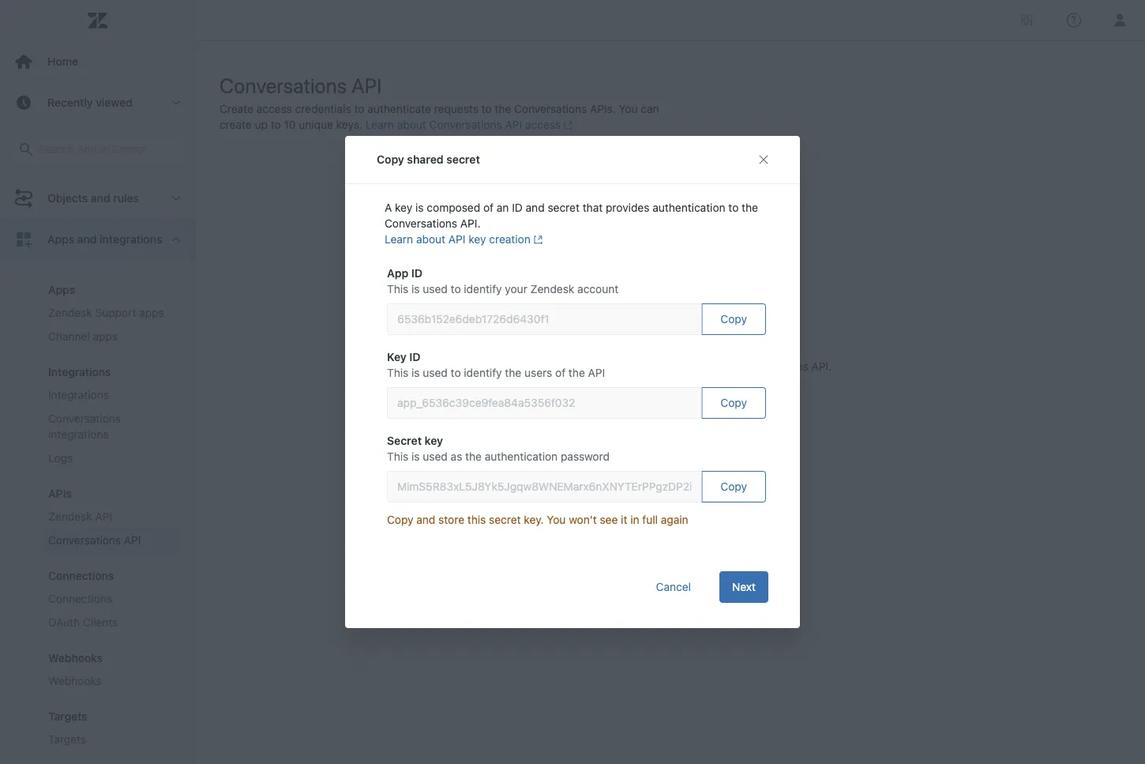 Task type: locate. For each thing, give the bounding box(es) containing it.
1 connections element from the top
[[48, 569, 114, 582]]

0 vertical spatial integrations element
[[48, 365, 111, 379]]

the right users
[[569, 366, 585, 379]]

key for a
[[395, 201, 413, 214]]

targets element down the 'webhooks' link
[[48, 732, 86, 748]]

apis
[[48, 487, 72, 500]]

and right an
[[526, 201, 545, 214]]

2 copy button from the top
[[702, 387, 767, 419]]

0 vertical spatial integrations
[[100, 233, 162, 246]]

targets up targets link
[[48, 710, 87, 723]]

logs element
[[48, 450, 73, 466]]

connections up oauth clients
[[48, 592, 112, 605]]

identify left your
[[464, 283, 502, 296]]

this inside "app id this is used to identify your zendesk account"
[[387, 283, 409, 296]]

1 vertical spatial apps
[[93, 330, 118, 343]]

apps up apps element
[[47, 233, 74, 246]]

0 vertical spatial id
[[512, 201, 523, 214]]

1 horizontal spatial of
[[556, 366, 566, 379]]

is up secret
[[412, 366, 420, 379]]

apps inside the 'zendesk support apps' element
[[139, 306, 164, 319]]

channel apps element
[[48, 329, 118, 345]]

1 vertical spatial id
[[412, 267, 423, 280]]

support
[[95, 306, 136, 319]]

tree item
[[0, 219, 195, 764]]

connections element
[[48, 569, 114, 582], [48, 591, 112, 607]]

0 vertical spatial apps
[[139, 306, 164, 319]]

1 integrations element from the top
[[48, 365, 111, 379]]

to inside key id this is used to identify the users of the api
[[451, 366, 461, 379]]

None search field
[[2, 134, 194, 165]]

webhooks element
[[48, 652, 103, 665], [48, 673, 102, 689]]

zendesk up channel
[[48, 306, 92, 319]]

1 vertical spatial to
[[451, 283, 461, 296]]

copy button
[[702, 303, 767, 335], [702, 387, 767, 419], [702, 471, 767, 503]]

1 this from the top
[[387, 283, 409, 296]]

cancel
[[656, 580, 691, 593]]

used inside key id this is used to identify the users of the api
[[423, 366, 448, 379]]

integrations link
[[42, 383, 179, 407]]

1 vertical spatial key
[[469, 233, 486, 246]]

zendesk for zendesk support apps
[[48, 306, 92, 319]]

apps down the 'zendesk support apps' element
[[93, 330, 118, 343]]

2 horizontal spatial secret
[[548, 201, 580, 214]]

1 vertical spatial identify
[[464, 366, 502, 379]]

used
[[423, 283, 448, 296], [423, 366, 448, 379], [423, 450, 448, 463]]

targets
[[48, 710, 87, 723], [48, 733, 86, 746]]

1 vertical spatial and
[[77, 233, 97, 246]]

it
[[621, 513, 628, 526]]

1 horizontal spatial secret
[[489, 513, 521, 526]]

composed
[[427, 201, 481, 214]]

apps for apps and integrations
[[47, 233, 74, 246]]

1 targets from the top
[[48, 710, 87, 723]]

1 vertical spatial this
[[387, 366, 409, 379]]

the right as
[[466, 450, 482, 463]]

learn
[[385, 233, 413, 246]]

api right users
[[588, 366, 605, 379]]

zendesk support apps link
[[42, 301, 179, 325]]

2 vertical spatial and
[[417, 513, 436, 526]]

1 horizontal spatial and
[[417, 513, 436, 526]]

this inside secret key this is used as the authentication password
[[387, 450, 409, 463]]

0 vertical spatial and
[[526, 201, 545, 214]]

1 vertical spatial webhooks
[[48, 674, 102, 687]]

0 vertical spatial webhooks element
[[48, 652, 103, 665]]

1 vertical spatial secret
[[548, 201, 580, 214]]

identify for the
[[464, 366, 502, 379]]

of left an
[[484, 201, 494, 214]]

id right key
[[410, 350, 421, 364]]

0 horizontal spatial apps
[[93, 330, 118, 343]]

store
[[439, 513, 465, 526]]

conversations down integrations link
[[48, 412, 121, 425]]

1 vertical spatial used
[[423, 366, 448, 379]]

1 vertical spatial targets
[[48, 733, 86, 746]]

2 webhooks element from the top
[[48, 673, 102, 689]]

zendesk right your
[[531, 283, 575, 296]]

api.
[[461, 217, 481, 230]]

this inside key id this is used to identify the users of the api
[[387, 366, 409, 379]]

3 used from the top
[[423, 450, 448, 463]]

connections element up connections link
[[48, 569, 114, 582]]

conversations
[[385, 217, 458, 230], [48, 412, 121, 425], [48, 534, 121, 547]]

key.
[[524, 513, 544, 526]]

0 horizontal spatial of
[[484, 201, 494, 214]]

conversations integrations link
[[42, 407, 179, 446]]

id inside "app id this is used to identify your zendesk account"
[[412, 267, 423, 280]]

1 vertical spatial connections element
[[48, 591, 112, 607]]

1 vertical spatial integrations
[[48, 428, 109, 441]]

0 horizontal spatial key
[[395, 201, 413, 214]]

identify
[[464, 283, 502, 296], [464, 366, 502, 379]]

authentication
[[653, 201, 726, 214], [485, 450, 558, 463]]

zendesk down apis "element"
[[48, 510, 92, 523]]

is inside secret key this is used as the authentication password
[[412, 450, 420, 463]]

2 horizontal spatial and
[[526, 201, 545, 214]]

is inside "app id this is used to identify your zendesk account"
[[412, 283, 420, 296]]

0 vertical spatial connections
[[48, 569, 114, 582]]

1 vertical spatial integrations element
[[48, 387, 109, 403]]

apps inside the channel apps 'element'
[[93, 330, 118, 343]]

2 vertical spatial conversations
[[48, 534, 121, 547]]

1 vertical spatial apps
[[48, 283, 75, 296]]

0 vertical spatial apps
[[47, 233, 74, 246]]

2 this from the top
[[387, 366, 409, 379]]

secret left that
[[548, 201, 580, 214]]

copy for the copy button for key id this is used to identify the users of the api
[[721, 396, 748, 409]]

identify for your
[[464, 283, 502, 296]]

1 vertical spatial connections
[[48, 592, 112, 605]]

that
[[583, 201, 603, 214]]

2 used from the top
[[423, 366, 448, 379]]

cancel button
[[644, 571, 704, 603]]

0 vertical spatial of
[[484, 201, 494, 214]]

copy for the copy button for app id this is used to identify your zendesk account
[[721, 313, 748, 326]]

2 vertical spatial id
[[410, 350, 421, 364]]

0 vertical spatial conversations
[[385, 217, 458, 230]]

api
[[449, 233, 466, 246], [588, 366, 605, 379], [95, 510, 112, 523], [124, 534, 141, 547]]

conversations up "about"
[[385, 217, 458, 230]]

and inside apps and integrations dropdown button
[[77, 233, 97, 246]]

0 vertical spatial targets element
[[48, 710, 87, 723]]

conversations inside a key is composed of an id and secret that provides authentication to the conversations api.
[[385, 217, 458, 230]]

2 vertical spatial secret
[[489, 513, 521, 526]]

you
[[547, 513, 566, 526]]

secret
[[447, 153, 480, 166], [548, 201, 580, 214], [489, 513, 521, 526]]

this down app
[[387, 283, 409, 296]]

tree item containing apps and integrations
[[0, 219, 195, 764]]

learn about api key creation
[[385, 233, 531, 246]]

key inside secret key this is used as the authentication password
[[425, 434, 443, 447]]

2 integrations element from the top
[[48, 387, 109, 403]]

2 horizontal spatial key
[[469, 233, 486, 246]]

used inside "app id this is used to identify your zendesk account"
[[423, 283, 448, 296]]

of
[[484, 201, 494, 214], [556, 366, 566, 379]]

2 vertical spatial copy button
[[702, 471, 767, 503]]

integrations element up conversations integrations
[[48, 387, 109, 403]]

copy
[[377, 153, 404, 166], [721, 313, 748, 326], [721, 396, 748, 409], [721, 480, 748, 493], [387, 513, 414, 526]]

password
[[561, 450, 610, 463]]

0 vertical spatial identify
[[464, 283, 502, 296]]

targets element up targets link
[[48, 710, 87, 723]]

1 copy button from the top
[[702, 303, 767, 335]]

id right app
[[412, 267, 423, 280]]

zendesk api element
[[48, 509, 112, 525]]

is
[[416, 201, 424, 214], [412, 283, 420, 296], [412, 366, 420, 379], [412, 450, 420, 463]]

apps and integrations
[[47, 233, 162, 246]]

1 integrations from the top
[[48, 365, 111, 379]]

0 vertical spatial connections element
[[48, 569, 114, 582]]

3 copy button from the top
[[702, 471, 767, 503]]

the down close modal image
[[742, 201, 759, 214]]

key right secret
[[425, 434, 443, 447]]

1 vertical spatial zendesk
[[48, 306, 92, 319]]

this
[[387, 283, 409, 296], [387, 366, 409, 379], [387, 450, 409, 463]]

integrations
[[48, 365, 111, 379], [48, 388, 109, 401]]

zendesk
[[531, 283, 575, 296], [48, 306, 92, 319], [48, 510, 92, 523]]

0 vertical spatial zendesk
[[531, 283, 575, 296]]

conversations api
[[48, 534, 141, 547]]

Search Admin Center field
[[39, 142, 175, 156]]

0 vertical spatial this
[[387, 283, 409, 296]]

1 vertical spatial of
[[556, 366, 566, 379]]

0 vertical spatial webhooks
[[48, 652, 103, 665]]

3 this from the top
[[387, 450, 409, 463]]

secret key this is used as the authentication password
[[387, 434, 610, 463]]

channel apps link
[[42, 325, 179, 348]]

apps right support
[[139, 306, 164, 319]]

1 horizontal spatial authentication
[[653, 201, 726, 214]]

identify left users
[[464, 366, 502, 379]]

connections up connections link
[[48, 569, 114, 582]]

apps up channel
[[48, 283, 75, 296]]

identify inside key id this is used to identify the users of the api
[[464, 366, 502, 379]]

apis element
[[48, 487, 72, 500]]

0 horizontal spatial and
[[77, 233, 97, 246]]

2 vertical spatial key
[[425, 434, 443, 447]]

integrations inside conversations integrations
[[48, 428, 109, 441]]

secret right "shared"
[[447, 153, 480, 166]]

integrations element
[[48, 365, 111, 379], [48, 387, 109, 403]]

targets element
[[48, 710, 87, 723], [48, 732, 86, 748]]

copy for third the copy button
[[721, 480, 748, 493]]

targets down the 'webhooks' link
[[48, 733, 86, 746]]

conversations down the zendesk api element
[[48, 534, 121, 547]]

to for key id this is used to identify the users of the api
[[451, 366, 461, 379]]

2 targets element from the top
[[48, 732, 86, 748]]

copy button for key id this is used to identify the users of the api
[[702, 387, 767, 419]]

1 used from the top
[[423, 283, 448, 296]]

integrations element down the channel apps 'element'
[[48, 365, 111, 379]]

1 vertical spatial webhooks element
[[48, 673, 102, 689]]

is inside key id this is used to identify the users of the api
[[412, 366, 420, 379]]

key inside a key is composed of an id and secret that provides authentication to the conversations api.
[[395, 201, 413, 214]]

1 horizontal spatial apps
[[139, 306, 164, 319]]

used for app id
[[423, 283, 448, 296]]

oauth clients element
[[48, 615, 118, 631]]

logs link
[[42, 446, 179, 470]]

targets link
[[42, 728, 179, 751]]

id inside key id this is used to identify the users of the api
[[410, 350, 421, 364]]

is right the a
[[416, 201, 424, 214]]

integrations up conversations integrations
[[48, 388, 109, 401]]

to inside "app id this is used to identify your zendesk account"
[[451, 283, 461, 296]]

authentication left password at the bottom
[[485, 450, 558, 463]]

None field
[[387, 303, 702, 335], [387, 387, 702, 419], [387, 471, 702, 503], [387, 303, 702, 335], [387, 387, 702, 419], [387, 471, 702, 503]]

2 vertical spatial this
[[387, 450, 409, 463]]

0 horizontal spatial authentication
[[485, 450, 558, 463]]

2 vertical spatial to
[[451, 366, 461, 379]]

0 vertical spatial secret
[[447, 153, 480, 166]]

this down key
[[387, 366, 409, 379]]

1 vertical spatial conversations
[[48, 412, 121, 425]]

1 vertical spatial copy button
[[702, 387, 767, 419]]

this down secret
[[387, 450, 409, 463]]

shared
[[407, 153, 444, 166]]

the
[[742, 201, 759, 214], [505, 366, 522, 379], [569, 366, 585, 379], [466, 450, 482, 463]]

apps inside dropdown button
[[47, 233, 74, 246]]

id right an
[[512, 201, 523, 214]]

0 horizontal spatial secret
[[447, 153, 480, 166]]

copy for copy shared secret
[[377, 153, 404, 166]]

key right the a
[[395, 201, 413, 214]]

of inside key id this is used to identify the users of the api
[[556, 366, 566, 379]]

secret right this
[[489, 513, 521, 526]]

full
[[643, 513, 658, 526]]

close modal image
[[758, 153, 770, 166]]

again
[[661, 513, 689, 526]]

connections element up oauth clients
[[48, 591, 112, 607]]

used inside secret key this is used as the authentication password
[[423, 450, 448, 463]]

is down secret
[[412, 450, 420, 463]]

0 vertical spatial copy button
[[702, 303, 767, 335]]

app
[[387, 267, 409, 280]]

key
[[395, 201, 413, 214], [469, 233, 486, 246], [425, 434, 443, 447]]

to
[[729, 201, 739, 214], [451, 283, 461, 296], [451, 366, 461, 379]]

0 vertical spatial used
[[423, 283, 448, 296]]

connections link
[[42, 587, 179, 611]]

is inside a key is composed of an id and secret that provides authentication to the conversations api.
[[416, 201, 424, 214]]

integrations down the channel apps 'element'
[[48, 365, 111, 379]]

1 vertical spatial authentication
[[485, 450, 558, 463]]

account
[[578, 283, 619, 296]]

1 vertical spatial targets element
[[48, 732, 86, 748]]

oauth clients
[[48, 616, 118, 629]]

integrations up logs
[[48, 428, 109, 441]]

connections
[[48, 569, 114, 582], [48, 592, 112, 605]]

apps inside 'group'
[[48, 283, 75, 296]]

2 identify from the top
[[464, 366, 502, 379]]

identify inside "app id this is used to identify your zendesk account"
[[464, 283, 502, 296]]

integrations up support
[[100, 233, 162, 246]]

2 vertical spatial zendesk
[[48, 510, 92, 523]]

and for apps and integrations
[[77, 233, 97, 246]]

and left store
[[417, 513, 436, 526]]

0 vertical spatial targets
[[48, 710, 87, 723]]

key down api.
[[469, 233, 486, 246]]

api down zendesk api link
[[124, 534, 141, 547]]

integrations
[[100, 233, 162, 246], [48, 428, 109, 441]]

apps
[[139, 306, 164, 319], [93, 330, 118, 343]]

2 vertical spatial used
[[423, 450, 448, 463]]

is down "about"
[[412, 283, 420, 296]]

and up zendesk support apps
[[77, 233, 97, 246]]

0 vertical spatial to
[[729, 201, 739, 214]]

0 vertical spatial authentication
[[653, 201, 726, 214]]

0 vertical spatial integrations
[[48, 365, 111, 379]]

1 horizontal spatial key
[[425, 434, 443, 447]]

id
[[512, 201, 523, 214], [412, 267, 423, 280], [410, 350, 421, 364]]

the left users
[[505, 366, 522, 379]]

of right users
[[556, 366, 566, 379]]

apps
[[47, 233, 74, 246], [48, 283, 75, 296]]

1 identify from the top
[[464, 283, 502, 296]]

and
[[526, 201, 545, 214], [77, 233, 97, 246], [417, 513, 436, 526]]

0 vertical spatial key
[[395, 201, 413, 214]]

won't
[[569, 513, 597, 526]]

1 vertical spatial integrations
[[48, 388, 109, 401]]

api up the conversations api link
[[95, 510, 112, 523]]

apps and integrations button
[[0, 219, 195, 260]]

primary element
[[0, 0, 196, 764]]

webhooks
[[48, 652, 103, 665], [48, 674, 102, 687]]

authentication right provides at the right top of the page
[[653, 201, 726, 214]]



Task type: vqa. For each thing, say whether or not it's contained in the screenshot.
3:02 inside Start time "element"
no



Task type: describe. For each thing, give the bounding box(es) containing it.
next button
[[720, 571, 769, 603]]

about
[[416, 233, 446, 246]]

key
[[387, 350, 407, 364]]

zendesk support apps
[[48, 306, 164, 319]]

integrations inside dropdown button
[[100, 233, 162, 246]]

your
[[505, 283, 528, 296]]

in
[[631, 513, 640, 526]]

this
[[468, 513, 486, 526]]

channel
[[48, 330, 90, 343]]

key for secret
[[425, 434, 443, 447]]

oauth clients link
[[42, 611, 179, 635]]

2 connections element from the top
[[48, 591, 112, 607]]

see
[[600, 513, 618, 526]]

of inside a key is composed of an id and secret that provides authentication to the conversations api.
[[484, 201, 494, 214]]

channel apps
[[48, 330, 118, 343]]

the inside a key is composed of an id and secret that provides authentication to the conversations api.
[[742, 201, 759, 214]]

key id this is used to identify the users of the api
[[387, 350, 605, 379]]

conversations integrations element
[[48, 411, 173, 443]]

as
[[451, 450, 463, 463]]

1 webhooks element from the top
[[48, 652, 103, 665]]

the inside secret key this is used as the authentication password
[[466, 450, 482, 463]]

zendesk products image
[[1022, 15, 1033, 26]]

conversations api link
[[42, 529, 179, 552]]

tree item inside primary element
[[0, 219, 195, 764]]

learn about api key creation link
[[385, 233, 543, 246]]

2 targets from the top
[[48, 733, 86, 746]]

is for key
[[412, 366, 420, 379]]

is for secret
[[412, 450, 420, 463]]

users
[[525, 366, 553, 379]]

to for app id this is used to identify your zendesk account
[[451, 283, 461, 296]]

copy button for app id this is used to identify your zendesk account
[[702, 303, 767, 335]]

creation
[[489, 233, 531, 246]]

2 webhooks from the top
[[48, 674, 102, 687]]

a key is composed of an id and secret that provides authentication to the conversations api.
[[385, 201, 759, 230]]

help image
[[1068, 13, 1082, 27]]

conversations for conversations api
[[48, 534, 121, 547]]

used for key id
[[423, 366, 448, 379]]

is for app
[[412, 283, 420, 296]]

webhooks link
[[42, 669, 179, 693]]

id for app id
[[412, 267, 423, 280]]

zendesk support apps element
[[48, 305, 164, 321]]

an
[[497, 201, 509, 214]]

secret
[[387, 434, 422, 447]]

apps for apps element
[[48, 283, 75, 296]]

copy for copy and store this secret key. you won't see it in full again
[[387, 513, 414, 526]]

copy shared secret
[[377, 153, 480, 166]]

zendesk inside "app id this is used to identify your zendesk account"
[[531, 283, 575, 296]]

2 connections from the top
[[48, 592, 112, 605]]

zendesk for zendesk api
[[48, 510, 92, 523]]

to inside a key is composed of an id and secret that provides authentication to the conversations api.
[[729, 201, 739, 214]]

copy and store this secret key. you won't see it in full again
[[387, 513, 689, 526]]

clients
[[83, 616, 118, 629]]

copy shared secret dialog
[[345, 136, 800, 628]]

secret inside a key is composed of an id and secret that provides authentication to the conversations api.
[[548, 201, 580, 214]]

oauth
[[48, 616, 80, 629]]

1 webhooks from the top
[[48, 652, 103, 665]]

authentication inside secret key this is used as the authentication password
[[485, 450, 558, 463]]

conversations integrations
[[48, 412, 121, 441]]

apps element
[[48, 283, 75, 296]]

this for this is used to identify your zendesk account
[[387, 283, 409, 296]]

conversations api element
[[48, 533, 141, 548]]

2 integrations from the top
[[48, 388, 109, 401]]

conversations for conversations integrations
[[48, 412, 121, 425]]

api down api.
[[449, 233, 466, 246]]

1 targets element from the top
[[48, 710, 87, 723]]

authentication inside a key is composed of an id and secret that provides authentication to the conversations api.
[[653, 201, 726, 214]]

app id this is used to identify your zendesk account
[[387, 267, 619, 296]]

this for this is used to identify the users of the api
[[387, 366, 409, 379]]

id for key id
[[410, 350, 421, 364]]

next
[[733, 580, 756, 593]]

a
[[385, 201, 392, 214]]

id inside a key is composed of an id and secret that provides authentication to the conversations api.
[[512, 201, 523, 214]]

provides
[[606, 201, 650, 214]]

and for copy and store this secret key. you won't see it in full again
[[417, 513, 436, 526]]

1 connections from the top
[[48, 569, 114, 582]]

apps and integrations group
[[0, 260, 195, 764]]

logs
[[48, 452, 73, 465]]

zendesk api link
[[42, 505, 179, 529]]

none search field inside primary element
[[2, 134, 194, 165]]

api inside key id this is used to identify the users of the api
[[588, 366, 605, 379]]

zendesk api
[[48, 510, 112, 523]]

and inside a key is composed of an id and secret that provides authentication to the conversations api.
[[526, 201, 545, 214]]



